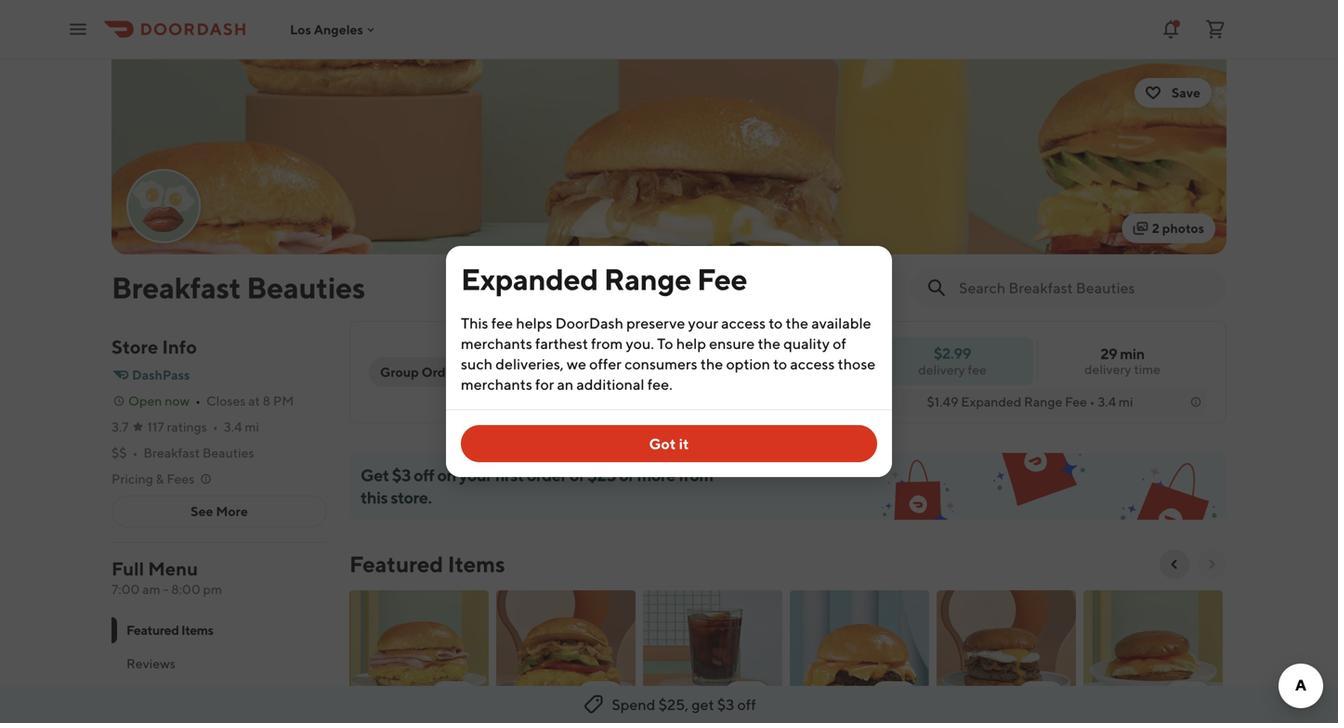 Task type: describe. For each thing, give the bounding box(es) containing it.
8:00
[[171, 582, 201, 598]]

0 horizontal spatial mi
[[245, 420, 259, 435]]

got it button
[[461, 426, 877, 463]]

0 vertical spatial to
[[769, 315, 783, 332]]

cali breakfast sandwich image
[[496, 591, 636, 723]]

it
[[679, 435, 689, 453]]

Item Search search field
[[959, 278, 1212, 298]]

1 horizontal spatial mi
[[1119, 394, 1133, 410]]

3.7
[[112, 420, 129, 435]]

get $3 off on your first order of $25 or more from this store.
[[361, 466, 713, 508]]

of inside this fee helps doordash preserve your access to the available merchants farthest from you. to help ensure the quality of such deliveries, we offer consumers the option to access those merchants for an additional fee.
[[833, 335, 846, 353]]

0 horizontal spatial 3.4
[[224, 420, 242, 435]]

your inside get $3 off on your first order of $25 or more from this store.
[[459, 466, 492, 486]]

1 vertical spatial the
[[758, 335, 781, 353]]

off inside get $3 off on your first order of $25 or more from this store.
[[414, 466, 434, 486]]

at
[[248, 394, 260, 409]]

$1.49 expanded range fee • 3.4 mi
[[927, 394, 1133, 410]]

open now
[[128, 394, 190, 409]]

1 vertical spatial breakfast
[[143, 446, 200, 461]]

got it
[[649, 435, 689, 453]]

offer
[[589, 355, 622, 373]]

delivery inside the 29 min delivery time
[[1084, 362, 1131, 377]]

0 horizontal spatial featured
[[126, 623, 179, 638]]

got
[[649, 435, 676, 453]]

$1.49
[[927, 394, 959, 410]]

117
[[147, 420, 164, 435]]

fees
[[167, 472, 195, 487]]

farthest
[[535, 335, 588, 353]]

time
[[1134, 362, 1161, 377]]

order
[[422, 365, 458, 380]]

0 vertical spatial beauties
[[246, 270, 365, 305]]

1 vertical spatial to
[[773, 355, 787, 373]]

you.
[[626, 335, 654, 353]]

featured items heading
[[349, 550, 505, 580]]

iced coffee image
[[643, 591, 782, 723]]

closes
[[206, 394, 246, 409]]

on
[[437, 466, 456, 486]]

helps
[[516, 315, 552, 332]]

dashpass
[[132, 368, 190, 383]]

• right now
[[195, 394, 201, 409]]

ensure
[[709, 335, 755, 353]]

items inside featured items heading
[[448, 552, 505, 578]]

group
[[380, 365, 419, 380]]

$1.49 expanded range fee • 3.4 mi image
[[1189, 395, 1203, 410]]

117 ratings •
[[147, 420, 218, 435]]

option
[[726, 355, 770, 373]]

fee inside $2.99 delivery fee
[[968, 362, 987, 378]]

consumers
[[625, 355, 698, 373]]

see
[[191, 504, 213, 519]]

additional
[[577, 376, 645, 394]]

2 horizontal spatial the
[[786, 315, 809, 332]]

2 photos button
[[1122, 214, 1216, 243]]

• closes at 8 pm
[[195, 394, 294, 409]]

deliveries,
[[496, 355, 564, 373]]

fee.
[[647, 376, 673, 394]]

0 vertical spatial access
[[721, 315, 766, 332]]

$3 inside get $3 off on your first order of $25 or more from this store.
[[392, 466, 411, 486]]

$25
[[587, 466, 616, 486]]

29
[[1101, 345, 1117, 363]]

full menu 7:00 am - 8:00 pm
[[112, 559, 222, 598]]

expanded inside dialog
[[461, 262, 598, 297]]

this
[[461, 315, 488, 332]]

store
[[112, 336, 158, 358]]

$$ • breakfast beauties
[[112, 446, 254, 461]]

see more
[[191, 504, 248, 519]]

save button
[[1135, 78, 1212, 108]]

7:00
[[112, 582, 140, 598]]

1 vertical spatial featured items
[[126, 623, 213, 638]]

los
[[290, 22, 311, 37]]

&
[[156, 472, 164, 487]]

help
[[676, 335, 706, 353]]

store.
[[391, 488, 432, 508]]

delivery inside $2.99 delivery fee
[[918, 362, 965, 378]]

range inside dialog
[[604, 262, 691, 297]]

this fee helps doordash preserve your access to the available merchants farthest from you. to help ensure the quality of such deliveries, we offer consumers the option to access those merchants for an additional fee.
[[461, 315, 876, 394]]

-
[[163, 582, 169, 598]]

1 vertical spatial range
[[1024, 394, 1062, 410]]

first
[[495, 466, 524, 486]]

pricing & fees button
[[112, 470, 213, 489]]

get
[[692, 697, 714, 714]]

this
[[361, 488, 388, 508]]

egg and cheese sandwich image
[[1084, 591, 1223, 723]]

$25,
[[659, 697, 689, 714]]

order
[[527, 466, 567, 486]]

info
[[162, 336, 197, 358]]

save
[[1172, 85, 1201, 100]]

2 merchants from the top
[[461, 376, 532, 394]]

fee inside this fee helps doordash preserve your access to the available merchants farthest from you. to help ensure the quality of such deliveries, we offer consumers the option to access those merchants for an additional fee.
[[491, 315, 513, 332]]

store info
[[112, 336, 197, 358]]

reviews
[[126, 657, 176, 672]]



Task type: vqa. For each thing, say whether or not it's contained in the screenshot.
the leftmost 3.4
yes



Task type: locate. For each thing, give the bounding box(es) containing it.
1 horizontal spatial $3
[[717, 697, 734, 714]]

0 vertical spatial mi
[[1119, 394, 1133, 410]]

0 horizontal spatial of
[[570, 466, 585, 486]]

add for cali breakfast sandwich image
[[588, 689, 613, 704]]

0 horizontal spatial items
[[181, 623, 213, 638]]

featured items down store.
[[349, 552, 505, 578]]

off right get
[[737, 697, 756, 714]]

1 vertical spatial your
[[459, 466, 492, 486]]

the down ensure
[[700, 355, 723, 373]]

to
[[657, 335, 673, 353]]

1 vertical spatial 3.4
[[224, 420, 242, 435]]

from up offer
[[591, 335, 623, 353]]

fee inside dialog
[[697, 262, 747, 297]]

of down the available
[[833, 335, 846, 353]]

los angeles button
[[290, 22, 378, 37]]

1 horizontal spatial of
[[833, 335, 846, 353]]

of
[[833, 335, 846, 353], [570, 466, 585, 486]]

1 horizontal spatial off
[[737, 697, 756, 714]]

0 vertical spatial off
[[414, 466, 434, 486]]

to
[[769, 315, 783, 332], [773, 355, 787, 373]]

expanded right $1.49 on the bottom right of the page
[[961, 394, 1022, 410]]

0 vertical spatial fee
[[697, 262, 747, 297]]

1 horizontal spatial add
[[735, 689, 760, 704]]

1 horizontal spatial range
[[1024, 394, 1062, 410]]

see more button
[[112, 497, 326, 527]]

open menu image
[[67, 18, 89, 40]]

0 horizontal spatial your
[[459, 466, 492, 486]]

your up 'help'
[[688, 315, 718, 332]]

0 horizontal spatial access
[[721, 315, 766, 332]]

delivery
[[1084, 362, 1131, 377], [918, 362, 965, 378]]

breakfast up info
[[112, 270, 241, 305]]

fee
[[491, 315, 513, 332], [968, 362, 987, 378]]

0 vertical spatial $3
[[392, 466, 411, 486]]

0 vertical spatial items
[[448, 552, 505, 578]]

0 horizontal spatial delivery
[[918, 362, 965, 378]]

3.4
[[1098, 394, 1116, 410], [224, 420, 242, 435]]

featured items up reviews
[[126, 623, 213, 638]]

open
[[128, 394, 162, 409]]

3.4 mi
[[224, 420, 259, 435]]

beauties
[[246, 270, 365, 305], [202, 446, 254, 461]]

1 horizontal spatial from
[[678, 466, 713, 486]]

mi down the 29 min delivery time
[[1119, 394, 1133, 410]]

photos
[[1162, 221, 1204, 236]]

min
[[1120, 345, 1145, 363]]

0 vertical spatial merchants
[[461, 335, 532, 353]]

featured down store.
[[349, 552, 443, 578]]

add for iced coffee image at bottom
[[735, 689, 760, 704]]

now
[[165, 394, 190, 409]]

1 horizontal spatial featured
[[349, 552, 443, 578]]

0 horizontal spatial fee
[[491, 315, 513, 332]]

access down quality
[[790, 355, 835, 373]]

1 vertical spatial merchants
[[461, 376, 532, 394]]

breakfast
[[112, 270, 241, 305], [143, 446, 200, 461]]

get
[[361, 466, 389, 486]]

1 vertical spatial access
[[790, 355, 835, 373]]

preserve
[[626, 315, 685, 332]]

fee right this
[[491, 315, 513, 332]]

$2.99
[[934, 345, 971, 362]]

2 horizontal spatial add
[[881, 689, 907, 704]]

ratings
[[167, 420, 207, 435]]

0 vertical spatial 3.4
[[1098, 394, 1116, 410]]

pm
[[273, 394, 294, 409]]

pricing & fees
[[112, 472, 195, 487]]

1 vertical spatial off
[[737, 697, 756, 714]]

los angeles
[[290, 22, 363, 37]]

am
[[142, 582, 160, 598]]

0 vertical spatial range
[[604, 262, 691, 297]]

those
[[838, 355, 876, 373]]

for
[[535, 376, 554, 394]]

pm
[[203, 582, 222, 598]]

• right $$
[[132, 446, 138, 461]]

0 vertical spatial featured
[[349, 552, 443, 578]]

0 horizontal spatial from
[[591, 335, 623, 353]]

available
[[811, 315, 871, 332]]

2 vertical spatial the
[[700, 355, 723, 373]]

sausage, egg and cheese sandwich image
[[790, 591, 929, 723]]

expanded
[[461, 262, 598, 297], [961, 394, 1022, 410]]

add for sausage, egg and cheese sandwich "image"
[[881, 689, 907, 704]]

fee
[[697, 262, 747, 297], [1065, 394, 1087, 410]]

1 merchants from the top
[[461, 335, 532, 353]]

merchants down such
[[461, 376, 532, 394]]

3 add from the left
[[881, 689, 907, 704]]

3.4 down the 29 min delivery time
[[1098, 394, 1116, 410]]

2 add from the left
[[735, 689, 760, 704]]

• left 3.4 mi
[[213, 420, 218, 435]]

1 vertical spatial of
[[570, 466, 585, 486]]

mi
[[1119, 394, 1133, 410], [245, 420, 259, 435]]

your inside this fee helps doordash preserve your access to the available merchants farthest from you. to help ensure the quality of such deliveries, we offer consumers the option to access those merchants for an additional fee.
[[688, 315, 718, 332]]

group order button
[[369, 358, 469, 388]]

from inside this fee helps doordash preserve your access to the available merchants farthest from you. to help ensure the quality of such deliveries, we offer consumers the option to access those merchants for an additional fee.
[[591, 335, 623, 353]]

spend $25, get $3 off
[[612, 697, 756, 714]]

1 horizontal spatial fee
[[1065, 394, 1087, 410]]

2
[[1152, 221, 1160, 236]]

an
[[557, 376, 574, 394]]

1 horizontal spatial items
[[448, 552, 505, 578]]

expanded range fee dialog
[[446, 246, 892, 478]]

notification bell image
[[1160, 18, 1182, 40]]

0 vertical spatial fee
[[491, 315, 513, 332]]

1 horizontal spatial access
[[790, 355, 835, 373]]

featured
[[349, 552, 443, 578], [126, 623, 179, 638]]

featured inside heading
[[349, 552, 443, 578]]

fee up ensure
[[697, 262, 747, 297]]

0 vertical spatial featured items
[[349, 552, 505, 578]]

your right on
[[459, 466, 492, 486]]

access up ensure
[[721, 315, 766, 332]]

of inside get $3 off on your first order of $25 or more from this store.
[[570, 466, 585, 486]]

ham, egg and cheese sandwich image
[[349, 591, 489, 723]]

expanded range fee
[[461, 262, 747, 297]]

breakfast beauties
[[112, 270, 365, 305]]

we
[[567, 355, 586, 373]]

1 vertical spatial beauties
[[202, 446, 254, 461]]

0 horizontal spatial off
[[414, 466, 434, 486]]

or
[[619, 466, 634, 486]]

such
[[461, 355, 493, 373]]

add button
[[493, 587, 639, 724], [639, 587, 786, 724], [786, 587, 933, 724], [577, 682, 625, 712], [723, 682, 771, 712], [870, 682, 918, 712]]

off left on
[[414, 466, 434, 486]]

1 vertical spatial featured
[[126, 623, 179, 638]]

1 vertical spatial $3
[[717, 697, 734, 714]]

from inside get $3 off on your first order of $25 or more from this store.
[[678, 466, 713, 486]]

to right option
[[773, 355, 787, 373]]

angeles
[[314, 22, 363, 37]]

delivery left time at the right of the page
[[1084, 362, 1131, 377]]

$$
[[112, 446, 127, 461]]

0 horizontal spatial the
[[700, 355, 723, 373]]

delivery up $1.49 on the bottom right of the page
[[918, 362, 965, 378]]

1 horizontal spatial delivery
[[1084, 362, 1131, 377]]

1 horizontal spatial your
[[688, 315, 718, 332]]

$3 up store.
[[392, 466, 411, 486]]

breakfast up fees
[[143, 446, 200, 461]]

the up option
[[758, 335, 781, 353]]

0 horizontal spatial expanded
[[461, 262, 598, 297]]

fee down the 29 min delivery time
[[1065, 394, 1087, 410]]

1 horizontal spatial the
[[758, 335, 781, 353]]

1 add from the left
[[588, 689, 613, 704]]

access
[[721, 315, 766, 332], [790, 355, 835, 373]]

0 vertical spatial expanded
[[461, 262, 598, 297]]

reviews button
[[112, 648, 327, 681]]

0 horizontal spatial add
[[588, 689, 613, 704]]

spend
[[612, 697, 656, 714]]

merchants up such
[[461, 335, 532, 353]]

menu
[[148, 559, 198, 580]]

more
[[216, 504, 248, 519]]

group order
[[380, 365, 458, 380]]

8
[[263, 394, 270, 409]]

fee up $1.49 expanded range fee • 3.4 mi
[[968, 362, 987, 378]]

pricing
[[112, 472, 153, 487]]

0 horizontal spatial $3
[[392, 466, 411, 486]]

of left $25
[[570, 466, 585, 486]]

0 horizontal spatial featured items
[[126, 623, 213, 638]]

the up quality
[[786, 315, 809, 332]]

0 vertical spatial breakfast
[[112, 270, 241, 305]]

1 horizontal spatial featured items
[[349, 552, 505, 578]]

$3 right get
[[717, 697, 734, 714]]

1 vertical spatial items
[[181, 623, 213, 638]]

$2.99 delivery fee
[[918, 345, 987, 378]]

1 vertical spatial fee
[[968, 362, 987, 378]]

next button of carousel image
[[1204, 558, 1219, 572]]

more
[[637, 466, 676, 486]]

0 horizontal spatial range
[[604, 262, 691, 297]]

breakfast beauties image
[[112, 59, 1227, 255], [128, 171, 199, 242]]

featured up reviews
[[126, 623, 179, 638]]

1 vertical spatial fee
[[1065, 394, 1087, 410]]

1 vertical spatial mi
[[245, 420, 259, 435]]

quality
[[784, 335, 830, 353]]

0 vertical spatial from
[[591, 335, 623, 353]]

expanded up helps
[[461, 262, 598, 297]]

1 horizontal spatial 3.4
[[1098, 394, 1116, 410]]

0 vertical spatial your
[[688, 315, 718, 332]]

• down the 29 min delivery time
[[1090, 394, 1095, 410]]

1 vertical spatial from
[[678, 466, 713, 486]]

1 horizontal spatial fee
[[968, 362, 987, 378]]

the
[[786, 315, 809, 332], [758, 335, 781, 353], [700, 355, 723, 373]]

1 horizontal spatial expanded
[[961, 394, 1022, 410]]

0 vertical spatial the
[[786, 315, 809, 332]]

from down it
[[678, 466, 713, 486]]

0 horizontal spatial fee
[[697, 262, 747, 297]]

previous button of carousel image
[[1167, 558, 1182, 572]]

1 vertical spatial expanded
[[961, 394, 1022, 410]]

to up option
[[769, 315, 783, 332]]

0 items, open order cart image
[[1204, 18, 1227, 40]]

mi down at
[[245, 420, 259, 435]]

2 photos
[[1152, 221, 1204, 236]]

0 vertical spatial of
[[833, 335, 846, 353]]

off
[[414, 466, 434, 486], [737, 697, 756, 714]]

breakfast burger image
[[937, 591, 1076, 723]]

•
[[195, 394, 201, 409], [1090, 394, 1095, 410], [213, 420, 218, 435], [132, 446, 138, 461]]

3.4 down "closes"
[[224, 420, 242, 435]]

full
[[112, 559, 144, 580]]



